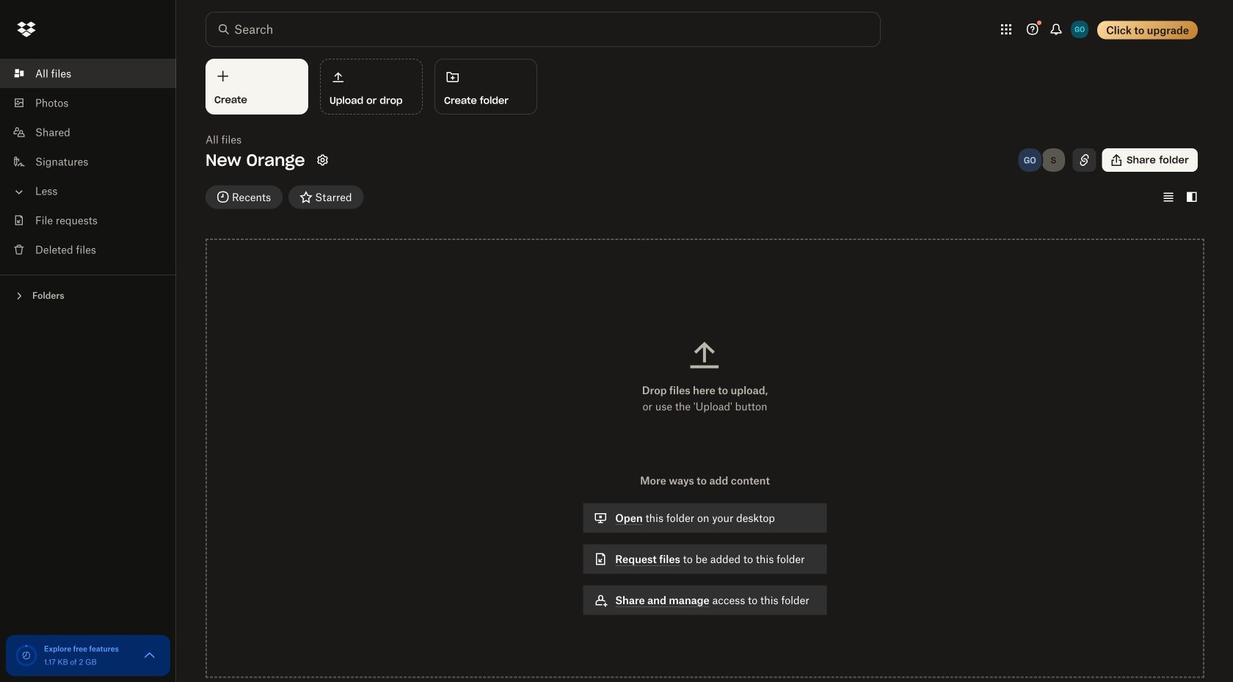 Task type: locate. For each thing, give the bounding box(es) containing it.
list
[[0, 50, 176, 275]]

Search in folder "Dropbox" text field
[[234, 21, 851, 38]]

quota usage image
[[15, 644, 38, 668]]

garyy orlando (you) image
[[1018, 147, 1044, 173]]

stonetiffany950@gmail.com image
[[1041, 147, 1067, 173]]

list item
[[0, 59, 176, 88]]

less image
[[12, 185, 26, 199]]



Task type: vqa. For each thing, say whether or not it's contained in the screenshot.
Business's Try
no



Task type: describe. For each thing, give the bounding box(es) containing it.
quota usage progress bar
[[15, 644, 38, 668]]

dropbox image
[[12, 15, 41, 44]]

folder settings image
[[314, 151, 332, 169]]



